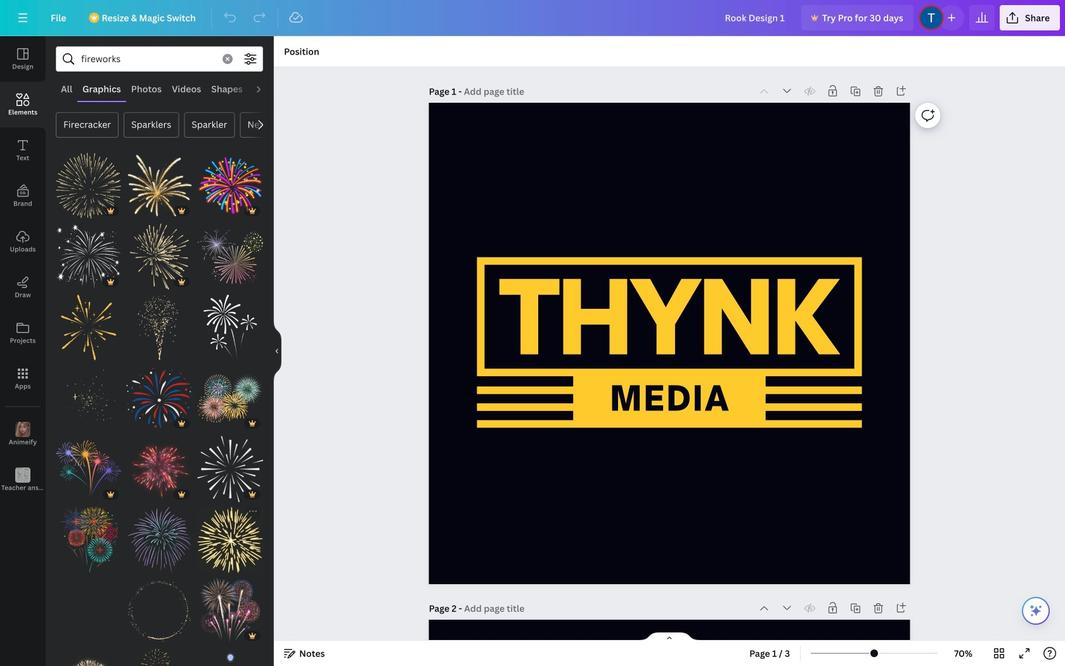 Task type: describe. For each thing, give the bounding box(es) containing it.
red firework explosion watercolor image
[[127, 436, 192, 502]]

hide image
[[273, 321, 282, 382]]

4th of july firework image
[[127, 365, 192, 431]]

gradient firework image
[[127, 507, 192, 573]]

0 horizontal spatial fireworks image
[[56, 224, 122, 290]]

firework explosion watercolor image
[[56, 649, 122, 666]]

burst contour fireworks firecracker explosion pattern image
[[198, 436, 263, 502]]

0 vertical spatial page title text field
[[464, 85, 526, 98]]

watercolor fireworks explosion image
[[127, 153, 192, 219]]

1 vertical spatial firework explosion illustration image
[[127, 224, 192, 290]]

glowing gradient nye various hand drawn group firework image
[[198, 224, 263, 290]]

firework - new year element image
[[56, 436, 122, 502]]

Search elements search field
[[81, 47, 215, 71]]

firework image
[[127, 649, 192, 666]]

detailed storybook indian festival fireworks image
[[56, 507, 122, 573]]

textured monoline new year fireworks & frame firework image
[[56, 295, 122, 360]]



Task type: vqa. For each thing, say whether or not it's contained in the screenshot.
top Fireworks "image"
yes



Task type: locate. For each thing, give the bounding box(es) containing it.
fireworks realistic isolated image
[[198, 578, 263, 644]]

firework explosion illustration image
[[56, 153, 122, 219], [127, 224, 192, 290]]

fireworks image
[[56, 224, 122, 290], [198, 365, 263, 431]]

Design title text field
[[715, 5, 797, 30]]

side panel tab list
[[0, 36, 46, 503]]

subtle handdrawn ganesh chaturthi firework explosion image
[[198, 507, 263, 573]]

Page title text field
[[464, 85, 526, 98], [464, 602, 526, 615]]

1 horizontal spatial firework explosion illustration image
[[127, 224, 192, 290]]

show pages image
[[639, 632, 700, 642]]

main menu bar
[[0, 0, 1066, 36]]

0 horizontal spatial firework explosion illustration image
[[56, 153, 122, 219]]

0 vertical spatial firework explosion illustration image
[[56, 153, 122, 219]]

1 horizontal spatial fireworks image
[[198, 365, 263, 431]]

0 vertical spatial fireworks image
[[56, 224, 122, 290]]

group
[[56, 145, 122, 219], [127, 145, 192, 219], [198, 145, 263, 219], [56, 216, 122, 290], [127, 216, 192, 290], [198, 216, 263, 290], [198, 295, 263, 360], [127, 365, 192, 431], [198, 365, 263, 431], [56, 436, 122, 502], [127, 436, 192, 502], [198, 436, 263, 502], [198, 507, 263, 573], [56, 578, 122, 644], [127, 578, 192, 644], [198, 578, 263, 644], [198, 641, 263, 666], [56, 649, 122, 666], [127, 649, 192, 666]]

1 vertical spatial fireworks image
[[198, 365, 263, 431]]

1 vertical spatial page title text field
[[464, 602, 526, 615]]

canva assistant image
[[1029, 603, 1044, 619]]

neon fireworks image
[[198, 153, 263, 219]]



